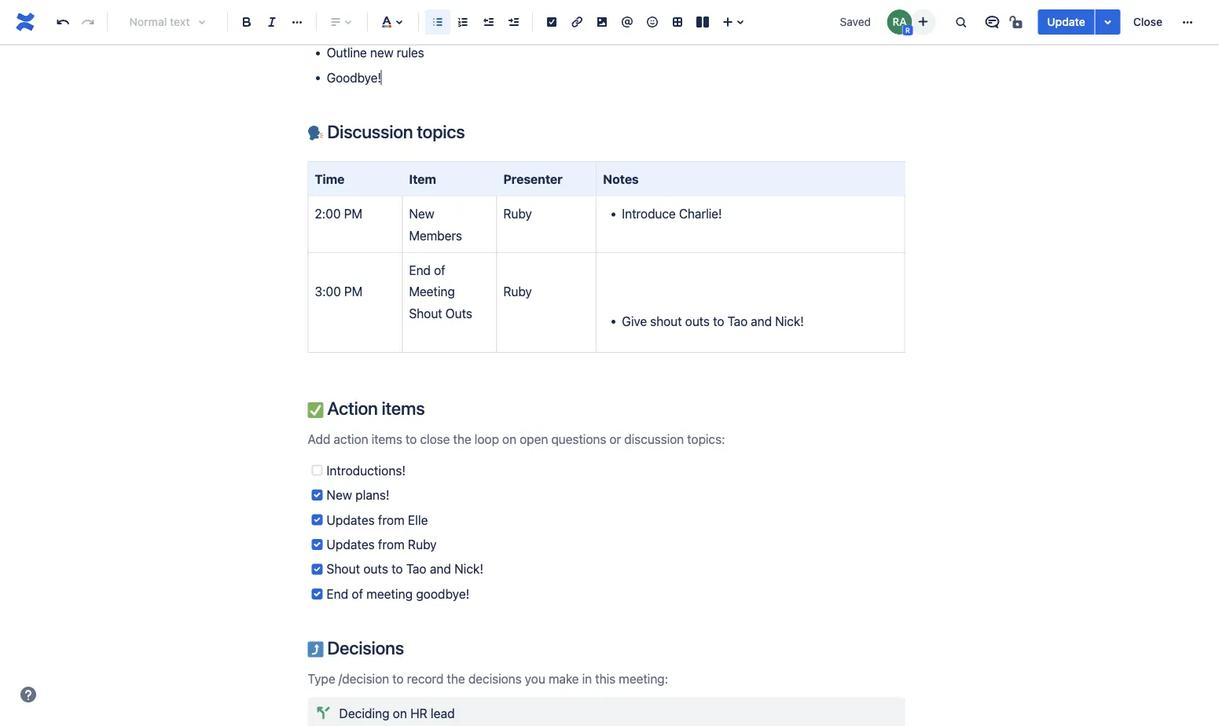 Task type: vqa. For each thing, say whether or not it's contained in the screenshot.


Task type: locate. For each thing, give the bounding box(es) containing it.
0 vertical spatial pm
[[344, 206, 363, 221]]

shout
[[651, 314, 682, 329]]

from up updates from ruby
[[378, 513, 405, 528]]

editable content region
[[283, 0, 931, 727]]

from for elle
[[378, 513, 405, 528]]

deciding on hr lead
[[339, 706, 455, 721]]

on
[[393, 706, 407, 721]]

pm right 3:00
[[344, 285, 363, 299]]

shout
[[409, 306, 443, 321], [327, 562, 360, 577]]

rules
[[397, 45, 424, 60]]

updates down updates from elle
[[327, 537, 375, 552]]

decisions
[[324, 638, 404, 659]]

0 vertical spatial updates
[[327, 513, 375, 528]]

1 updates from the top
[[327, 513, 375, 528]]

charlie!
[[679, 206, 723, 221]]

1 vertical spatial of
[[352, 587, 363, 602]]

1 horizontal spatial end
[[409, 263, 431, 278]]

adjust update settings image
[[1099, 13, 1118, 31]]

0 vertical spatial shout
[[409, 306, 443, 321]]

outs right shout
[[686, 314, 710, 329]]

new
[[409, 206, 435, 221], [327, 488, 352, 503]]

2:00 pm
[[315, 206, 363, 221]]

1 horizontal spatial of
[[434, 263, 446, 278]]

more image
[[1179, 13, 1198, 31]]

ruby right end of meeting shout outs
[[504, 285, 532, 299]]

bullet list ⌘⇧8 image
[[429, 13, 448, 31]]

update
[[1048, 15, 1086, 28]]

:arrow_heading_up: image
[[308, 642, 324, 658], [308, 642, 324, 658]]

0 vertical spatial to
[[713, 314, 725, 329]]

topics
[[417, 121, 465, 142]]

new for new members
[[409, 206, 435, 221]]

pm right 2:00
[[344, 206, 363, 221]]

goodbye!
[[327, 70, 382, 85]]

ruby
[[504, 206, 532, 221], [504, 285, 532, 299], [408, 537, 437, 552]]

new left plans!
[[327, 488, 352, 503]]

outs down updates from ruby
[[364, 562, 388, 577]]

from
[[378, 513, 405, 528], [378, 537, 405, 552]]

to
[[713, 314, 725, 329], [392, 562, 403, 577]]

deciding
[[339, 706, 390, 721]]

0 vertical spatial new
[[409, 206, 435, 221]]

from up 'shout outs to tao and nick!'
[[378, 537, 405, 552]]

decision image
[[311, 701, 336, 726]]

2:00
[[315, 206, 341, 221]]

0 horizontal spatial and
[[430, 562, 451, 577]]

introductions!
[[327, 463, 406, 478]]

0 horizontal spatial to
[[392, 562, 403, 577]]

nick!
[[776, 314, 804, 329], [455, 562, 484, 577]]

shout down meeting
[[409, 306, 443, 321]]

and
[[751, 314, 772, 329], [430, 562, 451, 577]]

3:00 pm
[[315, 285, 363, 299]]

notes
[[603, 172, 639, 186]]

end of meeting goodbye!
[[327, 587, 470, 602]]

ruby for new members
[[504, 206, 532, 221]]

1 horizontal spatial to
[[713, 314, 725, 329]]

end inside end of meeting shout outs
[[409, 263, 431, 278]]

item
[[409, 172, 437, 186]]

1 vertical spatial ruby
[[504, 285, 532, 299]]

to right shout
[[713, 314, 725, 329]]

introduce
[[622, 206, 676, 221]]

new inside new members
[[409, 206, 435, 221]]

:white_check_mark: image
[[308, 403, 324, 419]]

ruby anderson image
[[887, 9, 913, 35]]

discussion topics
[[324, 121, 465, 142]]

1 horizontal spatial outs
[[686, 314, 710, 329]]

confluence image
[[13, 9, 38, 35], [13, 9, 38, 35]]

meeting
[[367, 587, 413, 602]]

of inside end of meeting shout outs
[[434, 263, 446, 278]]

of
[[434, 263, 446, 278], [352, 587, 363, 602]]

0 vertical spatial ruby
[[504, 206, 532, 221]]

outline new rules
[[327, 45, 424, 60]]

updates down new plans!
[[327, 513, 375, 528]]

tao
[[728, 314, 748, 329], [406, 562, 427, 577]]

invite to edit image
[[914, 12, 933, 31]]

numbered list ⌘⇧7 image
[[454, 13, 473, 31]]

to up the end of meeting goodbye!
[[392, 562, 403, 577]]

new up members
[[409, 206, 435, 221]]

items
[[382, 398, 425, 419]]

outs
[[686, 314, 710, 329], [364, 562, 388, 577]]

mention image
[[618, 13, 637, 31]]

0 vertical spatial and
[[751, 314, 772, 329]]

1 vertical spatial new
[[327, 488, 352, 503]]

new plans!
[[327, 488, 390, 503]]

pm for 3:00 pm
[[344, 285, 363, 299]]

members
[[409, 228, 462, 243]]

updates
[[327, 513, 375, 528], [327, 537, 375, 552]]

meeting
[[409, 285, 455, 299]]

ruby down presenter
[[504, 206, 532, 221]]

tao up the end of meeting goodbye!
[[406, 562, 427, 577]]

new
[[370, 45, 394, 60]]

ruby down elle
[[408, 537, 437, 552]]

updates from ruby
[[327, 537, 437, 552]]

shout inside end of meeting shout outs
[[409, 306, 443, 321]]

of for meeting
[[352, 587, 363, 602]]

updates from elle
[[327, 513, 428, 528]]

end for end of meeting shout outs
[[409, 263, 431, 278]]

1 pm from the top
[[344, 206, 363, 221]]

end
[[409, 263, 431, 278], [327, 587, 349, 602]]

1 vertical spatial pm
[[344, 285, 363, 299]]

0 horizontal spatial end
[[327, 587, 349, 602]]

0 horizontal spatial new
[[327, 488, 352, 503]]

end up meeting
[[409, 263, 431, 278]]

1 from from the top
[[378, 513, 405, 528]]

end for end of meeting goodbye!
[[327, 587, 349, 602]]

end left meeting
[[327, 587, 349, 602]]

1 vertical spatial and
[[430, 562, 451, 577]]

1 horizontal spatial tao
[[728, 314, 748, 329]]

pm
[[344, 206, 363, 221], [344, 285, 363, 299]]

2 from from the top
[[378, 537, 405, 552]]

1 vertical spatial shout
[[327, 562, 360, 577]]

2 pm from the top
[[344, 285, 363, 299]]

find and replace image
[[952, 13, 971, 31]]

1 vertical spatial updates
[[327, 537, 375, 552]]

0 vertical spatial end
[[409, 263, 431, 278]]

0 horizontal spatial nick!
[[455, 562, 484, 577]]

2 updates from the top
[[327, 537, 375, 552]]

0 vertical spatial nick!
[[776, 314, 804, 329]]

table image
[[669, 13, 687, 31]]

1 vertical spatial end
[[327, 587, 349, 602]]

:speaking_head: image
[[308, 126, 324, 141]]

:speaking_head: image
[[308, 126, 324, 141]]

redo ⌘⇧z image
[[79, 13, 98, 31]]

0 horizontal spatial tao
[[406, 562, 427, 577]]

1 horizontal spatial shout
[[409, 306, 443, 321]]

0 vertical spatial tao
[[728, 314, 748, 329]]

0 vertical spatial of
[[434, 263, 446, 278]]

1 vertical spatial outs
[[364, 562, 388, 577]]

of left meeting
[[352, 587, 363, 602]]

from for ruby
[[378, 537, 405, 552]]

1 vertical spatial tao
[[406, 562, 427, 577]]

shout down updates from ruby
[[327, 562, 360, 577]]

presenter
[[504, 172, 563, 186]]

action items
[[324, 398, 425, 419]]

0 vertical spatial from
[[378, 513, 405, 528]]

action
[[328, 398, 378, 419]]

1 vertical spatial from
[[378, 537, 405, 552]]

0 horizontal spatial of
[[352, 587, 363, 602]]

of up meeting
[[434, 263, 446, 278]]

1 horizontal spatial new
[[409, 206, 435, 221]]

tao right shout
[[728, 314, 748, 329]]



Task type: describe. For each thing, give the bounding box(es) containing it.
saved
[[840, 15, 872, 28]]

help image
[[19, 686, 38, 705]]

shout outs to tao and nick!
[[327, 562, 484, 577]]

updates for updates from ruby
[[327, 537, 375, 552]]

link image
[[568, 13, 587, 31]]

give shout outs to tao and nick!
[[622, 314, 804, 329]]

layouts image
[[694, 13, 713, 31]]

1 vertical spatial to
[[392, 562, 403, 577]]

updates for updates from elle
[[327, 513, 375, 528]]

ruby for end of meeting shout outs
[[504, 285, 532, 299]]

outdent ⇧tab image
[[479, 13, 498, 31]]

action item image
[[543, 13, 562, 31]]

2 vertical spatial ruby
[[408, 537, 437, 552]]

close
[[1134, 15, 1163, 28]]

1 horizontal spatial nick!
[[776, 314, 804, 329]]

add image, video, or file image
[[593, 13, 612, 31]]

plans!
[[356, 488, 390, 503]]

goodbye!
[[416, 587, 470, 602]]

close button
[[1125, 9, 1173, 35]]

give
[[622, 314, 647, 329]]

time
[[315, 172, 345, 186]]

introduce charlie!
[[622, 206, 723, 221]]

1 vertical spatial nick!
[[455, 562, 484, 577]]

1 horizontal spatial and
[[751, 314, 772, 329]]

more formatting image
[[288, 13, 307, 31]]

no restrictions image
[[1009, 13, 1028, 31]]

emoji image
[[643, 13, 662, 31]]

elle
[[408, 513, 428, 528]]

new for new plans!
[[327, 488, 352, 503]]

pm for 2:00 pm
[[344, 206, 363, 221]]

undo ⌘z image
[[53, 13, 72, 31]]

0 horizontal spatial shout
[[327, 562, 360, 577]]

lead
[[431, 706, 455, 721]]

discussion
[[328, 121, 413, 142]]

of for meeting
[[434, 263, 446, 278]]

bold ⌘b image
[[238, 13, 256, 31]]

italic ⌘i image
[[263, 13, 282, 31]]

:white_check_mark: image
[[308, 403, 324, 419]]

hr
[[411, 706, 428, 721]]

new members
[[409, 206, 462, 243]]

indent tab image
[[504, 13, 523, 31]]

outs
[[446, 306, 473, 321]]

0 horizontal spatial outs
[[364, 562, 388, 577]]

comment icon image
[[983, 13, 1002, 31]]

outline
[[327, 45, 367, 60]]

3:00
[[315, 285, 341, 299]]

update button
[[1039, 9, 1095, 35]]

end of meeting shout outs
[[409, 263, 473, 321]]

0 vertical spatial outs
[[686, 314, 710, 329]]



